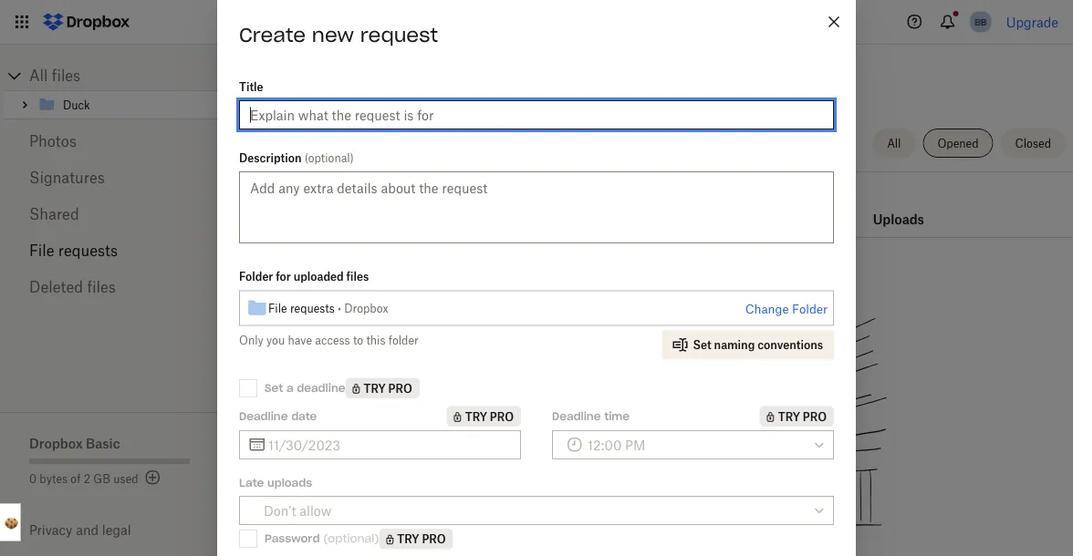 Task type: vqa. For each thing, say whether or not it's contained in the screenshot.
Folder settings image at the left top of page
no



Task type: locate. For each thing, give the bounding box(es) containing it.
dropbox right •
[[344, 302, 388, 315]]

and
[[76, 523, 99, 538]]

for
[[276, 270, 291, 284]]

create new request
[[239, 22, 438, 47]]

optional for description ( optional )
[[308, 151, 350, 165]]

description ( optional )
[[239, 151, 354, 165]]

requests up 'deleted files'
[[58, 242, 118, 260]]

change folder button
[[745, 298, 828, 320]]

files
[[52, 67, 80, 84], [346, 270, 369, 284], [87, 278, 116, 296]]

1 horizontal spatial all
[[887, 136, 901, 150]]

None text field
[[268, 435, 510, 455]]

deadline left time
[[552, 409, 601, 423]]

shared link
[[29, 196, 190, 233]]

file
[[256, 59, 291, 85], [29, 242, 54, 260], [268, 302, 287, 315]]

deadline for deadline date
[[239, 409, 288, 423]]

change
[[745, 302, 789, 317]]

photos
[[29, 132, 77, 150]]

2 vertical spatial file
[[268, 302, 287, 315]]

) for description ( optional )
[[350, 151, 354, 165]]

1 horizontal spatial folder
[[792, 302, 828, 317]]

1 horizontal spatial dropbox
[[344, 302, 388, 315]]

2
[[84, 472, 90, 486]]

deadline
[[239, 409, 288, 423], [552, 409, 601, 423]]

1 horizontal spatial file requests
[[256, 59, 390, 85]]

uploads
[[267, 476, 312, 490]]

dropbox logo - go to the homepage image
[[37, 7, 136, 37]]

)
[[350, 151, 354, 165], [374, 532, 379, 546]]

dropbox
[[344, 302, 388, 315], [29, 436, 83, 451]]

try pro
[[364, 382, 412, 396], [465, 410, 514, 424], [778, 410, 827, 424], [397, 533, 446, 546]]

request
[[360, 22, 438, 47]]

deadline for deadline time
[[552, 409, 601, 423]]

files for all files
[[52, 67, 80, 84]]

0 vertical spatial set
[[693, 339, 712, 352]]

files right uploaded
[[346, 270, 369, 284]]

0 vertical spatial file
[[256, 59, 291, 85]]

all files tree
[[3, 61, 219, 120]]

) right password at bottom
[[374, 532, 379, 546]]

files inside 'link'
[[52, 67, 80, 84]]

0 horizontal spatial dropbox
[[29, 436, 83, 451]]

(
[[305, 151, 308, 165], [323, 532, 328, 546]]

have
[[288, 334, 312, 348]]

deadline date
[[239, 409, 317, 423]]

0 vertical spatial file requests
[[256, 59, 390, 85]]

requests
[[297, 59, 390, 85], [477, 106, 529, 122], [58, 242, 118, 260], [290, 302, 335, 315]]

naming
[[714, 339, 755, 352]]

0
[[29, 472, 37, 486]]

dropbox up bytes
[[29, 436, 83, 451]]

1 horizontal spatial (
[[323, 532, 328, 546]]

1 deadline from the left
[[239, 409, 288, 423]]

pro
[[388, 382, 412, 396], [490, 410, 514, 424], [803, 410, 827, 424], [422, 533, 446, 546]]

set inside button
[[693, 339, 712, 352]]

upgrade
[[1006, 14, 1059, 30]]

all
[[29, 67, 48, 84], [887, 136, 901, 150]]

1 vertical spatial set
[[265, 381, 283, 395]]

get more space image
[[142, 467, 164, 489]]

requests left •
[[290, 302, 335, 315]]

0 horizontal spatial file requests
[[29, 242, 118, 260]]

row
[[256, 179, 1073, 238]]

file requests link
[[29, 233, 190, 269]]

0 horizontal spatial folder
[[239, 270, 273, 284]]

0 vertical spatial dropbox
[[344, 302, 388, 315]]

dropbox basic
[[29, 436, 120, 451]]

deadline down a
[[239, 409, 288, 423]]

closed
[[1015, 136, 1051, 150]]

file requests
[[256, 59, 390, 85], [29, 242, 118, 260]]

optional right description
[[308, 151, 350, 165]]

1 horizontal spatial )
[[374, 532, 379, 546]]

legal
[[102, 523, 131, 538]]

password ( optional )
[[265, 532, 379, 546]]

only
[[239, 334, 263, 348]]

1 vertical spatial )
[[374, 532, 379, 546]]

file down shared
[[29, 242, 54, 260]]

0 horizontal spatial files
[[52, 67, 80, 84]]

you
[[266, 334, 285, 348]]

set left naming
[[693, 339, 712, 352]]

) right description
[[350, 151, 354, 165]]

2 deadline from the left
[[552, 409, 601, 423]]

2 horizontal spatial files
[[346, 270, 369, 284]]

file down create
[[256, 59, 291, 85]]

1 horizontal spatial set
[[693, 339, 712, 352]]

create new request dialog
[[217, 0, 856, 557]]

optional right password at bottom
[[328, 532, 374, 546]]

basic
[[86, 436, 120, 451]]

late
[[239, 476, 264, 490]]

bytes
[[40, 472, 68, 486]]

) for password ( optional )
[[374, 532, 379, 546]]

0 vertical spatial all
[[29, 67, 48, 84]]

0 vertical spatial )
[[350, 151, 354, 165]]

folder
[[389, 334, 419, 348]]

folder inside button
[[792, 302, 828, 317]]

( for password
[[323, 532, 328, 546]]

1 vertical spatial file
[[29, 242, 54, 260]]

0 horizontal spatial )
[[350, 151, 354, 165]]

learn about file requests
[[379, 106, 529, 122]]

1 vertical spatial optional
[[328, 532, 374, 546]]

file requests down new
[[256, 59, 390, 85]]

optional
[[308, 151, 350, 165], [328, 532, 374, 546]]

0 horizontal spatial set
[[265, 381, 283, 395]]

set a deadline
[[265, 381, 345, 395]]

1 vertical spatial folder
[[792, 302, 828, 317]]

files down dropbox logo - go to the homepage
[[52, 67, 80, 84]]

only you have access to this folder
[[239, 334, 419, 348]]

file down for
[[268, 302, 287, 315]]

global header element
[[0, 0, 1073, 45]]

set
[[693, 339, 712, 352], [265, 381, 283, 395]]

file inside file requests link
[[29, 242, 54, 260]]

folder left for
[[239, 270, 273, 284]]

( right password at bottom
[[323, 532, 328, 546]]

( right description
[[305, 151, 308, 165]]

0 horizontal spatial all
[[29, 67, 48, 84]]

all inside button
[[887, 136, 901, 150]]

set left a
[[265, 381, 283, 395]]

all left opened button
[[887, 136, 901, 150]]

folder
[[239, 270, 273, 284], [792, 302, 828, 317]]

1 horizontal spatial deadline
[[552, 409, 601, 423]]

change folder
[[745, 302, 828, 317]]

0 horizontal spatial (
[[305, 151, 308, 165]]

try
[[364, 382, 386, 396], [465, 410, 487, 424], [778, 410, 800, 424], [397, 533, 419, 546]]

all for all
[[887, 136, 901, 150]]

files down file requests link
[[87, 278, 116, 296]]

0 vertical spatial optional
[[308, 151, 350, 165]]

signatures
[[29, 169, 105, 187]]

opened
[[938, 136, 979, 150]]

uploaded
[[294, 270, 344, 284]]

deleted
[[29, 278, 83, 296]]

gb
[[93, 472, 110, 486]]

0 horizontal spatial deadline
[[239, 409, 288, 423]]

all up photos
[[29, 67, 48, 84]]

file requests up 'deleted files'
[[29, 242, 118, 260]]

pro trial element
[[345, 378, 420, 399], [447, 406, 521, 427], [760, 406, 834, 427], [379, 529, 453, 550]]

1 vertical spatial all
[[887, 136, 901, 150]]

all inside 'link'
[[29, 67, 48, 84]]

column header
[[614, 179, 761, 237], [483, 186, 592, 230], [775, 186, 848, 230], [873, 186, 946, 230]]

1 vertical spatial (
[[323, 532, 328, 546]]

1 horizontal spatial files
[[87, 278, 116, 296]]

0 vertical spatial (
[[305, 151, 308, 165]]

opened button
[[923, 129, 994, 158]]

folder up conventions
[[792, 302, 828, 317]]



Task type: describe. For each thing, give the bounding box(es) containing it.
( for description
[[305, 151, 308, 165]]

deleted files link
[[29, 269, 190, 306]]

access
[[315, 334, 350, 348]]

Title text field
[[250, 105, 823, 125]]

all files link
[[29, 61, 219, 90]]

deadline time
[[552, 409, 630, 423]]

photos link
[[29, 123, 190, 160]]

file inside create new request dialog
[[268, 302, 287, 315]]

requests inside create new request dialog
[[290, 302, 335, 315]]

0 bytes of 2 gb used
[[29, 472, 138, 486]]

files inside create new request dialog
[[346, 270, 369, 284]]

deadline
[[297, 381, 345, 395]]

new
[[312, 22, 354, 47]]

all files
[[29, 67, 80, 84]]

time
[[604, 409, 630, 423]]

all for all files
[[29, 67, 48, 84]]

title
[[239, 80, 263, 94]]

conventions
[[758, 339, 823, 352]]

create
[[239, 22, 306, 47]]

closed button
[[1001, 129, 1066, 158]]

signatures link
[[29, 160, 190, 196]]

learn
[[379, 106, 413, 122]]

a
[[287, 381, 294, 395]]

about
[[417, 106, 451, 122]]

shared
[[29, 205, 79, 223]]

0 vertical spatial folder
[[239, 270, 273, 284]]

optional for password ( optional )
[[328, 532, 374, 546]]

password
[[265, 532, 320, 546]]

deleted files
[[29, 278, 116, 296]]

used
[[113, 472, 138, 486]]

requests down create new request
[[297, 59, 390, 85]]

Add any extra details about the request text field
[[239, 172, 834, 244]]

files for deleted files
[[87, 278, 116, 296]]

this
[[366, 334, 386, 348]]

upgrade link
[[1006, 14, 1059, 30]]

privacy and legal
[[29, 523, 131, 538]]

file
[[455, 106, 474, 122]]

folder for uploaded files
[[239, 270, 369, 284]]

dropbox inside create new request dialog
[[344, 302, 388, 315]]

to
[[353, 334, 363, 348]]

late uploads
[[239, 476, 312, 490]]

all button
[[873, 129, 916, 158]]

description
[[239, 151, 302, 165]]

set for set a deadline
[[265, 381, 283, 395]]

none text field inside create new request dialog
[[268, 435, 510, 455]]

1 vertical spatial file requests
[[29, 242, 118, 260]]

requests right file
[[477, 106, 529, 122]]

file requests • dropbox
[[268, 302, 388, 315]]

privacy
[[29, 523, 72, 538]]

privacy and legal link
[[29, 523, 219, 538]]

date
[[291, 409, 317, 423]]

set for set naming conventions
[[693, 339, 712, 352]]

set naming conventions
[[693, 339, 823, 352]]

of
[[71, 472, 81, 486]]

set naming conventions button
[[662, 331, 834, 360]]

learn about file requests link
[[379, 106, 529, 122]]

•
[[338, 302, 341, 315]]

1 vertical spatial dropbox
[[29, 436, 83, 451]]



